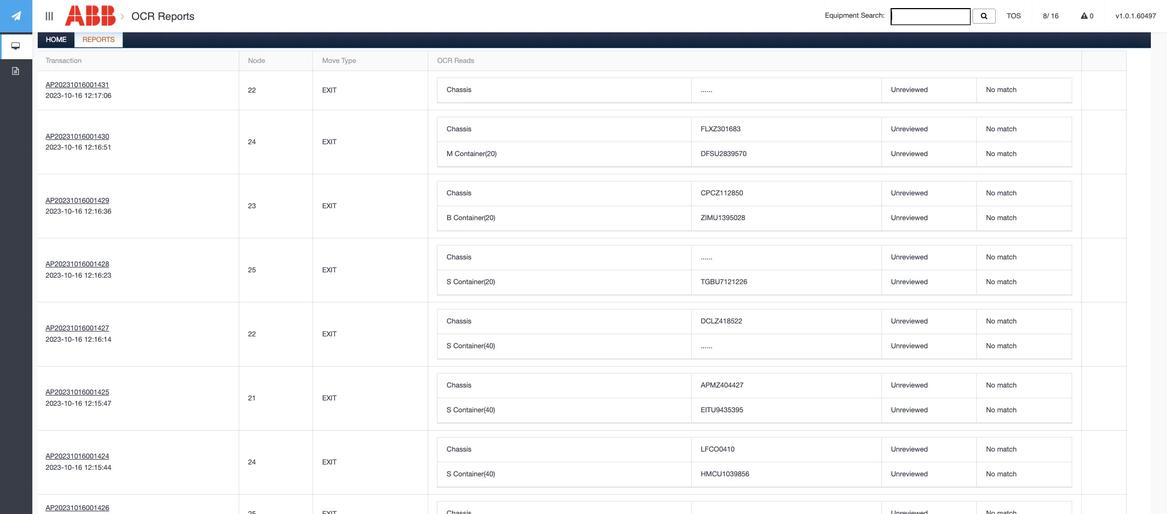 Task type: locate. For each thing, give the bounding box(es) containing it.
2 s container(40) from the top
[[447, 407, 495, 415]]

0
[[1089, 12, 1094, 20]]

10- inside the ap20231016001431 2023-10-16 12:17:06
[[64, 92, 74, 100]]

10- inside ap20231016001424 2023-10-16 12:15:44
[[64, 464, 74, 472]]

3 unreviewed from the top
[[892, 150, 929, 158]]

cell containing ap20231016001430
[[37, 111, 239, 175]]

2 unreviewed from the top
[[892, 125, 929, 133]]

1 horizontal spatial reports
[[158, 10, 195, 22]]

ocr for ocr reports
[[132, 10, 155, 22]]

4 s from the top
[[447, 471, 452, 479]]

12:16:51
[[84, 144, 112, 152]]

unreviewed for eitu9435395 cell
[[892, 407, 929, 415]]

11 unreviewed from the top
[[892, 407, 929, 415]]

16 down ap20231016001425
[[74, 400, 82, 408]]

2 exit from the top
[[322, 138, 337, 146]]

ap20231016001424 2023-10-16 12:15:44
[[46, 453, 112, 472]]

16 down ap20231016001431
[[74, 92, 82, 100]]

chassis for tgbu7121226
[[447, 254, 472, 262]]

5 unreviewed from the top
[[892, 214, 929, 222]]

2023- inside ap20231016001427 2023-10-16 12:16:14
[[46, 336, 64, 344]]

16 for ap20231016001431 2023-10-16 12:17:06
[[74, 92, 82, 100]]

13 no from the top
[[987, 471, 996, 479]]

no match cell for hmcu1039856 cell's unreviewed cell
[[977, 463, 1072, 488]]

chassis for dfsu2839570
[[447, 125, 472, 133]]

...... down dclz418522
[[701, 343, 713, 351]]

10- down ap20231016001430
[[64, 144, 74, 152]]

cell containing ap20231016001431
[[37, 71, 239, 111]]

2023- down ap20231016001427 at the left bottom of page
[[46, 336, 64, 344]]

ap20231016001426
[[46, 505, 109, 513]]

ap20231016001431
[[46, 81, 109, 89]]

ap20231016001426 row
[[37, 496, 1127, 515]]

no for unreviewed cell corresponding to dfsu2839570 cell at the top of the page
[[987, 150, 996, 158]]

12:16:14
[[84, 336, 112, 344]]

1 no from the top
[[987, 86, 996, 94]]

16 inside the ap20231016001431 2023-10-16 12:17:06
[[74, 92, 82, 100]]

16 down ap20231016001424
[[74, 464, 82, 472]]

no match
[[987, 86, 1017, 94], [987, 125, 1017, 133], [987, 150, 1017, 158], [987, 189, 1017, 198], [987, 214, 1017, 222], [987, 254, 1017, 262], [987, 278, 1017, 286], [987, 318, 1017, 326], [987, 343, 1017, 351], [987, 382, 1017, 390], [987, 407, 1017, 415], [987, 446, 1017, 454], [987, 471, 1017, 479]]

4 exit cell from the top
[[313, 239, 428, 303]]

25
[[248, 266, 256, 274]]

unreviewed cell for 1st "......" cell from the bottom
[[882, 335, 977, 360]]

2023- inside ap20231016001429 2023-10-16 12:16:36
[[46, 208, 64, 216]]

row group
[[37, 71, 1127, 515], [438, 118, 1072, 167], [438, 182, 1072, 231], [438, 246, 1072, 296], [438, 310, 1072, 360], [438, 374, 1072, 424], [438, 438, 1072, 488]]

2 vertical spatial s container(40) cell
[[438, 463, 692, 488]]

no for unreviewed cell for eitu9435395 cell
[[987, 407, 996, 415]]

eitu9435395 cell
[[692, 399, 882, 424]]

eitu9435395
[[701, 407, 744, 415]]

unreviewed cell inside row
[[882, 78, 977, 103]]

10 no match cell from the top
[[977, 374, 1072, 399]]

9 no match from the top
[[987, 343, 1017, 351]]

2 vertical spatial container(20)
[[454, 278, 495, 286]]

10- for 12:15:44
[[64, 464, 74, 472]]

2 vertical spatial s container(40)
[[447, 471, 495, 479]]

6 2023- from the top
[[46, 400, 64, 408]]

12 unreviewed cell from the top
[[882, 438, 977, 463]]

reports
[[158, 10, 195, 22], [83, 36, 115, 44]]

7 2023- from the top
[[46, 464, 64, 472]]

container(40)
[[454, 343, 495, 351], [454, 407, 495, 415], [454, 471, 495, 479]]

container(20) for s container(20)
[[454, 278, 495, 286]]

16 down ap20231016001427 at the left bottom of page
[[74, 336, 82, 344]]

11 unreviewed cell from the top
[[882, 399, 977, 424]]

ap20231016001430
[[46, 132, 109, 140]]

chassis for eitu9435395
[[447, 382, 472, 390]]

16
[[1052, 12, 1059, 20], [74, 92, 82, 100], [74, 144, 82, 152], [74, 208, 82, 216], [74, 272, 82, 280], [74, 336, 82, 344], [74, 400, 82, 408], [74, 464, 82, 472]]

chassis for zimu1395028
[[447, 189, 472, 198]]

...... cell
[[692, 78, 882, 103], [692, 246, 882, 271], [692, 335, 882, 360]]

ap20231016001429
[[46, 197, 109, 205]]

10- for 12:16:51
[[64, 144, 74, 152]]

no match cell for the lfco0410 cell's unreviewed cell
[[977, 438, 1072, 463]]

ap20231016001431 2023-10-16 12:17:06
[[46, 81, 112, 100]]

lfco0410
[[701, 446, 735, 454]]

1 chassis from the top
[[447, 86, 472, 94]]

exit cell for 2023-10-16 12:16:14
[[313, 303, 428, 367]]

s container(40) for 24
[[447, 471, 495, 479]]

2 chassis cell from the top
[[438, 118, 692, 143]]

2 no match cell from the top
[[977, 118, 1072, 143]]

container(40) for 21
[[454, 407, 495, 415]]

5 2023- from the top
[[46, 336, 64, 344]]

cell
[[37, 71, 239, 111], [1082, 71, 1127, 111], [37, 111, 239, 175], [1082, 111, 1127, 175], [37, 175, 239, 239], [1082, 175, 1127, 239], [37, 239, 239, 303], [1082, 239, 1127, 303], [37, 303, 239, 367], [1082, 303, 1127, 367], [37, 367, 239, 431], [1082, 367, 1127, 431], [37, 431, 239, 496], [1082, 431, 1127, 496], [239, 496, 313, 515], [313, 496, 428, 515], [1082, 496, 1127, 515], [438, 503, 692, 515], [692, 503, 882, 515], [882, 503, 977, 515], [977, 503, 1072, 515]]

match for unreviewed cell related to dclz418522 cell
[[998, 318, 1017, 326]]

equipment
[[826, 11, 859, 20]]

reports link
[[75, 30, 122, 51]]

match for the lfco0410 cell's unreviewed cell
[[998, 446, 1017, 454]]

7 chassis from the top
[[447, 446, 472, 454]]

0 vertical spatial reports
[[158, 10, 195, 22]]

10- inside ap20231016001427 2023-10-16 12:16:14
[[64, 336, 74, 344]]

16 for ap20231016001430 2023-10-16 12:16:51
[[74, 144, 82, 152]]

3 s from the top
[[447, 407, 452, 415]]

7 match from the top
[[998, 278, 1017, 286]]

no match cell for unreviewed cell corresponding to flxz301683 cell
[[977, 118, 1072, 143]]

no for unreviewed cell associated with apmz404427 cell
[[987, 382, 996, 390]]

...... cell down zimu1395028 cell
[[692, 246, 882, 271]]

chassis inside row
[[447, 86, 472, 94]]

unreviewed
[[892, 86, 929, 94], [892, 125, 929, 133], [892, 150, 929, 158], [892, 189, 929, 198], [892, 214, 929, 222], [892, 254, 929, 262], [892, 278, 929, 286], [892, 318, 929, 326], [892, 343, 929, 351], [892, 382, 929, 390], [892, 407, 929, 415], [892, 446, 929, 454], [892, 471, 929, 479]]

0 horizontal spatial reports
[[83, 36, 115, 44]]

6 no from the top
[[987, 254, 996, 262]]

24 for 2023-10-16 12:15:44
[[248, 459, 256, 467]]

exit cell for 2023-10-16 12:16:51
[[313, 111, 428, 175]]

12 no match from the top
[[987, 446, 1017, 454]]

16 for ap20231016001425 2023-10-16 12:15:47
[[74, 400, 82, 408]]

22
[[248, 86, 256, 94], [248, 330, 256, 339]]

flxz301683
[[701, 125, 741, 133]]

7 10- from the top
[[64, 464, 74, 472]]

2 match from the top
[[998, 125, 1017, 133]]

7 unreviewed cell from the top
[[882, 271, 977, 296]]

1 match from the top
[[998, 86, 1017, 94]]

unreviewed for dclz418522 cell
[[892, 318, 929, 326]]

1 vertical spatial ......
[[701, 254, 713, 262]]

1 no match cell from the top
[[977, 78, 1072, 103]]

0 vertical spatial 22 cell
[[239, 71, 313, 111]]

7 unreviewed from the top
[[892, 278, 929, 286]]

row inside ap20231016001426 row
[[438, 503, 1072, 515]]

search image
[[982, 12, 988, 19]]

chassis cell for tgbu7121226
[[438, 246, 692, 271]]

0 vertical spatial ......
[[701, 86, 713, 94]]

2 2023- from the top
[[46, 144, 64, 152]]

cell containing ap20231016001427
[[37, 303, 239, 367]]

v1.0.1.60497
[[1117, 12, 1157, 20]]

0 vertical spatial s container(40) cell
[[438, 335, 692, 360]]

...... for 3rd "......" cell from the bottom
[[701, 86, 713, 94]]

1 vertical spatial 22
[[248, 330, 256, 339]]

no match cell for unreviewed cell associated with apmz404427 cell
[[977, 374, 1072, 399]]

13 no match cell from the top
[[977, 463, 1072, 488]]

tos button
[[997, 0, 1033, 32]]

16 right 8/
[[1052, 12, 1059, 20]]

container(20)
[[455, 150, 497, 158], [454, 214, 496, 222], [454, 278, 495, 286]]

no for unreviewed cell related to dclz418522 cell
[[987, 318, 996, 326]]

10- for 12:16:23
[[64, 272, 74, 280]]

no match for the lfco0410 cell
[[987, 446, 1017, 454]]

0 vertical spatial container(20)
[[455, 150, 497, 158]]

flxz301683 cell
[[692, 118, 882, 143]]

s container(40)
[[447, 343, 495, 351], [447, 407, 495, 415], [447, 471, 495, 479]]

1 vertical spatial container(40)
[[454, 407, 495, 415]]

3 chassis cell from the top
[[438, 182, 692, 207]]

unreviewed cell
[[882, 78, 977, 103], [882, 118, 977, 143], [882, 143, 977, 167], [882, 182, 977, 207], [882, 207, 977, 231], [882, 246, 977, 271], [882, 271, 977, 296], [882, 310, 977, 335], [882, 335, 977, 360], [882, 374, 977, 399], [882, 399, 977, 424], [882, 438, 977, 463], [882, 463, 977, 488]]

2023- inside ap20231016001425 2023-10-16 12:15:47
[[46, 400, 64, 408]]

1 vertical spatial 24
[[248, 459, 256, 467]]

unreviewed for cpcz112850 cell
[[892, 189, 929, 198]]

4 exit from the top
[[322, 266, 337, 274]]

grid inside tab list
[[37, 51, 1127, 515]]

6 exit cell from the top
[[313, 367, 428, 431]]

5 no from the top
[[987, 214, 996, 222]]

s inside row
[[447, 278, 452, 286]]

2023- inside ap20231016001424 2023-10-16 12:15:44
[[46, 464, 64, 472]]

v1.0.1.60497 button
[[1106, 0, 1168, 32]]

6 10- from the top
[[64, 400, 74, 408]]

3 10- from the top
[[64, 208, 74, 216]]

...... cell up flxz301683 cell
[[692, 78, 882, 103]]

7 exit from the top
[[322, 459, 337, 467]]

1 unreviewed cell from the top
[[882, 78, 977, 103]]

12 match from the top
[[998, 446, 1017, 454]]

9 no from the top
[[987, 343, 996, 351]]

2023- inside ap20231016001430 2023-10-16 12:16:51
[[46, 144, 64, 152]]

2 vertical spatial container(40)
[[454, 471, 495, 479]]

2023- down ap20231016001431
[[46, 92, 64, 100]]

16 inside ap20231016001424 2023-10-16 12:15:44
[[74, 464, 82, 472]]

4 chassis cell from the top
[[438, 246, 692, 271]]

exit cell for 2023-10-16 12:16:36
[[313, 175, 428, 239]]

6 unreviewed from the top
[[892, 254, 929, 262]]

exit for 2023-10-16 12:16:23
[[322, 266, 337, 274]]

10- down ap20231016001428
[[64, 272, 74, 280]]

match for 1st "......" cell from the bottom unreviewed cell
[[998, 343, 1017, 351]]

16 inside ap20231016001428 2023-10-16 12:16:23
[[74, 272, 82, 280]]

0 vertical spatial 24
[[248, 138, 256, 146]]

no match cell for unreviewed cell related to dclz418522 cell
[[977, 310, 1072, 335]]

13 match from the top
[[998, 471, 1017, 479]]

no match cell inside row
[[977, 78, 1072, 103]]

1 vertical spatial ...... cell
[[692, 246, 882, 271]]

5 exit from the top
[[322, 330, 337, 339]]

grid
[[37, 51, 1127, 515]]

exit for 2023-10-16 12:15:47
[[322, 395, 337, 403]]

0 vertical spatial s container(40)
[[447, 343, 495, 351]]

10- inside ap20231016001425 2023-10-16 12:15:47
[[64, 400, 74, 408]]

1 s container(40) from the top
[[447, 343, 495, 351]]

2023- down ap20231016001430
[[46, 144, 64, 152]]

4 no match from the top
[[987, 189, 1017, 198]]

node
[[248, 57, 265, 65]]

0 horizontal spatial ocr
[[132, 10, 155, 22]]

1 s container(40) cell from the top
[[438, 335, 692, 360]]

1 2023- from the top
[[46, 92, 64, 100]]

24 cell
[[239, 111, 313, 175], [239, 431, 313, 496]]

no match for zimu1395028 cell
[[987, 214, 1017, 222]]

16 inside ap20231016001430 2023-10-16 12:16:51
[[74, 144, 82, 152]]

5 chassis from the top
[[447, 318, 472, 326]]

1 unreviewed from the top
[[892, 86, 929, 94]]

unreviewed for the lfco0410 cell
[[892, 446, 929, 454]]

3 match from the top
[[998, 150, 1017, 158]]

2 22 cell from the top
[[239, 303, 313, 367]]

7 chassis cell from the top
[[438, 438, 692, 463]]

24
[[248, 138, 256, 146], [248, 459, 256, 467]]

...... cell up apmz404427 cell
[[692, 335, 882, 360]]

s container(20)
[[447, 278, 495, 286]]

6 chassis cell from the top
[[438, 374, 692, 399]]

exit for 2023-10-16 12:15:44
[[322, 459, 337, 467]]

6 no match from the top
[[987, 254, 1017, 262]]

1 10- from the top
[[64, 92, 74, 100]]

2023- inside ap20231016001428 2023-10-16 12:16:23
[[46, 272, 64, 280]]

16 for ap20231016001427 2023-10-16 12:16:14
[[74, 336, 82, 344]]

5 exit cell from the top
[[313, 303, 428, 367]]

13 no match from the top
[[987, 471, 1017, 479]]

1 vertical spatial ocr
[[437, 57, 453, 65]]

1 vertical spatial 22 cell
[[239, 303, 313, 367]]

no match for apmz404427 cell
[[987, 382, 1017, 390]]

grid containing transaction
[[37, 51, 1127, 515]]

1 no match from the top
[[987, 86, 1017, 94]]

no match for 1st "......" cell from the bottom
[[987, 343, 1017, 351]]

8 unreviewed from the top
[[892, 318, 929, 326]]

s container(40) cell
[[438, 335, 692, 360], [438, 399, 692, 424], [438, 463, 692, 488]]

10 unreviewed cell from the top
[[882, 374, 977, 399]]

10- down ap20231016001427 at the left bottom of page
[[64, 336, 74, 344]]

1 vertical spatial s container(40) cell
[[438, 399, 692, 424]]

2 vertical spatial ......
[[701, 343, 713, 351]]

no
[[987, 86, 996, 94], [987, 125, 996, 133], [987, 150, 996, 158], [987, 189, 996, 198], [987, 214, 996, 222], [987, 254, 996, 262], [987, 278, 996, 286], [987, 318, 996, 326], [987, 343, 996, 351], [987, 382, 996, 390], [987, 407, 996, 415], [987, 446, 996, 454], [987, 471, 996, 479]]

no for unreviewed cell corresponding to flxz301683 cell
[[987, 125, 996, 133]]

3 s container(40) cell from the top
[[438, 463, 692, 488]]

tgbu7121226 cell
[[692, 271, 882, 296]]

no match for tgbu7121226 cell
[[987, 278, 1017, 286]]

2 s from the top
[[447, 343, 452, 351]]

...... inside row
[[701, 86, 713, 94]]

16 inside ap20231016001427 2023-10-16 12:16:14
[[74, 336, 82, 344]]

2 ...... from the top
[[701, 254, 713, 262]]

container(20) for m container(20)
[[455, 150, 497, 158]]

2023- down ap20231016001424
[[46, 464, 64, 472]]

10- down ap20231016001425
[[64, 400, 74, 408]]

zimu1395028 cell
[[692, 207, 882, 231]]

6 match from the top
[[998, 254, 1017, 262]]

no for unreviewed cell in row
[[987, 86, 996, 94]]

9 no match cell from the top
[[977, 335, 1072, 360]]

2023-
[[46, 92, 64, 100], [46, 144, 64, 152], [46, 208, 64, 216], [46, 272, 64, 280], [46, 336, 64, 344], [46, 400, 64, 408], [46, 464, 64, 472]]

exit
[[322, 86, 337, 94], [322, 138, 337, 146], [322, 202, 337, 210], [322, 266, 337, 274], [322, 330, 337, 339], [322, 395, 337, 403], [322, 459, 337, 467]]

2023- for 2023-10-16 12:16:14
[[46, 336, 64, 344]]

0 vertical spatial 22
[[248, 86, 256, 94]]

8 no match cell from the top
[[977, 310, 1072, 335]]

match for unreviewed cell related to tgbu7121226 cell
[[998, 278, 1017, 286]]

10- down ap20231016001424
[[64, 464, 74, 472]]

equipment search:
[[826, 11, 891, 20]]

no match for flxz301683 cell
[[987, 125, 1017, 133]]

11 no match from the top
[[987, 407, 1017, 415]]

1 22 cell from the top
[[239, 71, 313, 111]]

22 cell
[[239, 71, 313, 111], [239, 303, 313, 367]]

chassis
[[447, 86, 472, 94], [447, 125, 472, 133], [447, 189, 472, 198], [447, 254, 472, 262], [447, 318, 472, 326], [447, 382, 472, 390], [447, 446, 472, 454]]

1 vertical spatial 24 cell
[[239, 431, 313, 496]]

6 unreviewed cell from the top
[[882, 246, 977, 271]]

0 vertical spatial 24 cell
[[239, 111, 313, 175]]

row containing transaction
[[37, 51, 1127, 71]]

row group for ap20231016001427 2023-10-16 12:16:14
[[438, 310, 1072, 360]]

m container(20) cell
[[438, 143, 692, 167]]

dclz418522 cell
[[692, 310, 882, 335]]

1 exit cell from the top
[[313, 71, 428, 111]]

0 vertical spatial ...... cell
[[692, 78, 882, 103]]

1 horizontal spatial ocr
[[437, 57, 453, 65]]

type
[[342, 57, 356, 65]]

None field
[[891, 8, 972, 25]]

16 down ap20231016001429
[[74, 208, 82, 216]]

row group for ap20231016001429 2023-10-16 12:16:36
[[438, 182, 1072, 231]]

row
[[37, 51, 1127, 71], [37, 71, 1127, 111], [438, 78, 1072, 103], [37, 111, 1127, 175], [438, 118, 1072, 143], [438, 143, 1072, 167], [37, 175, 1127, 239], [438, 182, 1072, 207], [438, 207, 1072, 231], [37, 239, 1127, 303], [438, 246, 1072, 271], [438, 271, 1072, 296], [37, 303, 1127, 367], [438, 310, 1072, 335], [438, 335, 1072, 360], [37, 367, 1127, 431], [438, 374, 1072, 399], [438, 399, 1072, 424], [37, 431, 1127, 496], [438, 438, 1072, 463], [438, 463, 1072, 488], [438, 503, 1072, 515]]

6 chassis from the top
[[447, 382, 472, 390]]

10- down ap20231016001431
[[64, 92, 74, 100]]

2 unreviewed cell from the top
[[882, 118, 977, 143]]

3 2023- from the top
[[46, 208, 64, 216]]

1 vertical spatial container(20)
[[454, 214, 496, 222]]

...... up tgbu7121226
[[701, 254, 713, 262]]

...... for 2nd "......" cell from the bottom of the page
[[701, 254, 713, 262]]

s for 24
[[447, 471, 452, 479]]

s container(40) cell for ......
[[438, 335, 692, 360]]

9 match from the top
[[998, 343, 1017, 351]]

2023- down ap20231016001429
[[46, 208, 64, 216]]

match
[[998, 86, 1017, 94], [998, 125, 1017, 133], [998, 150, 1017, 158], [998, 189, 1017, 198], [998, 214, 1017, 222], [998, 254, 1017, 262], [998, 278, 1017, 286], [998, 318, 1017, 326], [998, 343, 1017, 351], [998, 382, 1017, 390], [998, 407, 1017, 415], [998, 446, 1017, 454], [998, 471, 1017, 479]]

s
[[447, 278, 452, 286], [447, 343, 452, 351], [447, 407, 452, 415], [447, 471, 452, 479]]

0 vertical spatial ocr
[[132, 10, 155, 22]]

1 s from the top
[[447, 278, 452, 286]]

ap20231016001430 2023-10-16 12:16:51
[[46, 132, 112, 152]]

16 inside ap20231016001425 2023-10-16 12:15:47
[[74, 400, 82, 408]]

...... up flxz301683
[[701, 86, 713, 94]]

2023- down ap20231016001428
[[46, 272, 64, 280]]

chassis cell for dfsu2839570
[[438, 118, 692, 143]]

unreviewed cell for eitu9435395 cell
[[882, 399, 977, 424]]

unreviewed cell for 2nd "......" cell from the bottom of the page
[[882, 246, 977, 271]]

ocr inside row
[[437, 57, 453, 65]]

apmz404427
[[701, 382, 744, 390]]

......
[[701, 86, 713, 94], [701, 254, 713, 262], [701, 343, 713, 351]]

3 no match cell from the top
[[977, 143, 1072, 167]]

10- inside ap20231016001428 2023-10-16 12:16:23
[[64, 272, 74, 280]]

12 unreviewed from the top
[[892, 446, 929, 454]]

16 inside ap20231016001429 2023-10-16 12:16:36
[[74, 208, 82, 216]]

b container(20) cell
[[438, 207, 692, 231]]

5 no match cell from the top
[[977, 207, 1072, 231]]

home
[[46, 36, 67, 44]]

ocr
[[132, 10, 155, 22], [437, 57, 453, 65]]

1 vertical spatial reports
[[83, 36, 115, 44]]

1 24 from the top
[[248, 138, 256, 146]]

9 unreviewed cell from the top
[[882, 335, 977, 360]]

unreviewed cell for tgbu7121226 cell
[[882, 271, 977, 296]]

exit cell
[[313, 71, 428, 111], [313, 111, 428, 175], [313, 175, 428, 239], [313, 239, 428, 303], [313, 303, 428, 367], [313, 367, 428, 431], [313, 431, 428, 496]]

10 no from the top
[[987, 382, 996, 390]]

tab list
[[36, 30, 1152, 515]]

22 inside row
[[248, 86, 256, 94]]

2 10- from the top
[[64, 144, 74, 152]]

1 ...... cell from the top
[[692, 78, 882, 103]]

2023- down ap20231016001425
[[46, 400, 64, 408]]

2023- for 2023-10-16 12:16:23
[[46, 272, 64, 280]]

2023- inside the ap20231016001431 2023-10-16 12:17:06
[[46, 92, 64, 100]]

m container(20)
[[447, 150, 497, 158]]

chassis cell
[[438, 78, 692, 103], [438, 118, 692, 143], [438, 182, 692, 207], [438, 246, 692, 271], [438, 310, 692, 335], [438, 374, 692, 399], [438, 438, 692, 463]]

10- inside ap20231016001430 2023-10-16 12:16:51
[[64, 144, 74, 152]]

1 vertical spatial s container(40)
[[447, 407, 495, 415]]

6 exit from the top
[[322, 395, 337, 403]]

3 s container(40) from the top
[[447, 471, 495, 479]]

16 down ap20231016001430
[[74, 144, 82, 152]]

24 cell for 12:16:51
[[239, 111, 313, 175]]

no match cell
[[977, 78, 1072, 103], [977, 118, 1072, 143], [977, 143, 1072, 167], [977, 182, 1072, 207], [977, 207, 1072, 231], [977, 246, 1072, 271], [977, 271, 1072, 296], [977, 310, 1072, 335], [977, 335, 1072, 360], [977, 374, 1072, 399], [977, 399, 1072, 424], [977, 438, 1072, 463], [977, 463, 1072, 488]]

5 chassis cell from the top
[[438, 310, 692, 335]]

2023- for 2023-10-16 12:16:51
[[46, 144, 64, 152]]

cell containing ap20231016001425
[[37, 367, 239, 431]]

0 vertical spatial container(40)
[[454, 343, 495, 351]]

exit inside row
[[322, 86, 337, 94]]

chassis cell for zimu1395028
[[438, 182, 692, 207]]

unreviewed cell for hmcu1039856 cell
[[882, 463, 977, 488]]

12:15:44
[[84, 464, 112, 472]]

10- down ap20231016001429
[[64, 208, 74, 216]]

10 no match from the top
[[987, 382, 1017, 390]]

7 no from the top
[[987, 278, 996, 286]]

2 vertical spatial ...... cell
[[692, 335, 882, 360]]

match for hmcu1039856 cell's unreviewed cell
[[998, 471, 1017, 479]]

3 container(40) from the top
[[454, 471, 495, 479]]

16 down ap20231016001428
[[74, 272, 82, 280]]

2 exit cell from the top
[[313, 111, 428, 175]]

s container(20) cell
[[438, 271, 692, 296]]

s container(40) cell for eitu9435395
[[438, 399, 692, 424]]

2 24 from the top
[[248, 459, 256, 467]]

2 no from the top
[[987, 125, 996, 133]]

navigation
[[0, 0, 32, 84]]

10- inside ap20231016001429 2023-10-16 12:16:36
[[64, 208, 74, 216]]

22 for 2023-10-16 12:16:14
[[248, 330, 256, 339]]

ap20231016001428
[[46, 261, 109, 269]]

hmcu1039856
[[701, 471, 750, 479]]

lfco0410 cell
[[692, 438, 882, 463]]

23 cell
[[239, 175, 313, 239]]

3 no match from the top
[[987, 150, 1017, 158]]

1 24 cell from the top
[[239, 111, 313, 175]]

10-
[[64, 92, 74, 100], [64, 144, 74, 152], [64, 208, 74, 216], [64, 272, 74, 280], [64, 336, 74, 344], [64, 400, 74, 408], [64, 464, 74, 472]]

chassis cell for eitu9435395
[[438, 374, 692, 399]]

4 2023- from the top
[[46, 272, 64, 280]]



Task type: describe. For each thing, give the bounding box(es) containing it.
22 cell for 12:17:06
[[239, 71, 313, 111]]

no match cell for unreviewed cell related to tgbu7121226 cell
[[977, 271, 1072, 296]]

match for 2nd "......" cell from the bottom of the page's unreviewed cell
[[998, 254, 1017, 262]]

no match for dfsu2839570 cell at the top of the page
[[987, 150, 1017, 158]]

container(40) for 24
[[454, 471, 495, 479]]

no for 2nd "......" cell from the bottom of the page's unreviewed cell
[[987, 254, 996, 262]]

cpcz112850 cell
[[692, 182, 882, 207]]

ap20231016001428 2023-10-16 12:16:23
[[46, 261, 112, 280]]

no match for cpcz112850 cell
[[987, 189, 1017, 198]]

2 ...... cell from the top
[[692, 246, 882, 271]]

move
[[322, 57, 340, 65]]

exit cell for 2023-10-16 12:16:23
[[313, 239, 428, 303]]

no match cell for unreviewed cell for cpcz112850 cell
[[977, 182, 1072, 207]]

cell containing ap20231016001428
[[37, 239, 239, 303]]

12:15:47
[[84, 400, 112, 408]]

row group for ap20231016001424 2023-10-16 12:15:44
[[438, 438, 1072, 488]]

tab list containing home
[[36, 30, 1152, 515]]

unreviewed for zimu1395028 cell
[[892, 214, 929, 222]]

12:16:23
[[84, 272, 112, 280]]

exit for 2023-10-16 12:16:51
[[322, 138, 337, 146]]

unreviewed cell for the lfco0410 cell
[[882, 438, 977, 463]]

tgbu7121226
[[701, 278, 748, 286]]

match for unreviewed cell for cpcz112850 cell
[[998, 189, 1017, 198]]

no match cell for zimu1395028 cell's unreviewed cell
[[977, 207, 1072, 231]]

ap20231016001427 2023-10-16 12:16:14
[[46, 325, 112, 344]]

match for zimu1395028 cell's unreviewed cell
[[998, 214, 1017, 222]]

12:16:36
[[84, 208, 112, 216]]

row containing ap20231016001431
[[37, 71, 1127, 111]]

move type
[[322, 57, 356, 65]]

cpcz112850
[[701, 189, 744, 198]]

s container(40) cell for hmcu1039856
[[438, 463, 692, 488]]

12:17:06
[[84, 92, 112, 100]]

no for zimu1395028 cell's unreviewed cell
[[987, 214, 996, 222]]

tos
[[1007, 12, 1022, 20]]

reports inside tab list
[[83, 36, 115, 44]]

unreviewed for hmcu1039856 cell
[[892, 471, 929, 479]]

ap20231016001424
[[46, 453, 109, 461]]

exit cell for 2023-10-16 12:15:47
[[313, 367, 428, 431]]

row group for ap20231016001425 2023-10-16 12:15:47
[[438, 374, 1072, 424]]

exit cell for 2023-10-16 12:17:06
[[313, 71, 428, 111]]

no for 1st "......" cell from the bottom unreviewed cell
[[987, 343, 996, 351]]

21 cell
[[239, 367, 313, 431]]

ap20231016001427
[[46, 325, 109, 333]]

s for 25
[[447, 278, 452, 286]]

0 button
[[1071, 0, 1105, 32]]

hmcu1039856 cell
[[692, 463, 882, 488]]

cell containing ap20231016001424
[[37, 431, 239, 496]]

ap20231016001425 2023-10-16 12:15:47
[[46, 389, 112, 408]]

16 inside dropdown button
[[1052, 12, 1059, 20]]

no for the lfco0410 cell's unreviewed cell
[[987, 446, 996, 454]]

ocr reads
[[437, 57, 475, 65]]

24 cell for 12:15:44
[[239, 431, 313, 496]]

no match for 3rd "......" cell from the bottom
[[987, 86, 1017, 94]]

22 cell for 12:16:14
[[239, 303, 313, 367]]

exit for 2023-10-16 12:16:14
[[322, 330, 337, 339]]

2023- for 2023-10-16 12:16:36
[[46, 208, 64, 216]]

ap20231016001429 2023-10-16 12:16:36
[[46, 197, 112, 216]]

match for unreviewed cell corresponding to dfsu2839570 cell at the top of the page
[[998, 150, 1017, 158]]

row group for ap20231016001428 2023-10-16 12:16:23
[[438, 246, 1072, 296]]

1 chassis cell from the top
[[438, 78, 692, 103]]

unreviewed cell for dfsu2839570 cell at the top of the page
[[882, 143, 977, 167]]

ap20231016001425
[[46, 389, 109, 397]]

dclz418522
[[701, 318, 743, 326]]

ocr reports
[[129, 10, 195, 22]]

reads
[[455, 57, 475, 65]]

s for 22
[[447, 343, 452, 351]]

...... for 1st "......" cell from the bottom
[[701, 343, 713, 351]]

bars image
[[44, 12, 54, 20]]

match for unreviewed cell associated with apmz404427 cell
[[998, 382, 1017, 390]]

s for 21
[[447, 407, 452, 415]]

no match for 2nd "......" cell from the bottom of the page
[[987, 254, 1017, 262]]

no for unreviewed cell for cpcz112850 cell
[[987, 189, 996, 198]]

no match cell for 1st "......" cell from the bottom unreviewed cell
[[977, 335, 1072, 360]]

row containing b container(20)
[[438, 207, 1072, 231]]

2023- for 2023-10-16 12:15:44
[[46, 464, 64, 472]]

container(20) for b container(20)
[[454, 214, 496, 222]]

search:
[[861, 11, 885, 20]]

16 for ap20231016001424 2023-10-16 12:15:44
[[74, 464, 82, 472]]

no for unreviewed cell related to tgbu7121226 cell
[[987, 278, 996, 286]]

chassis for hmcu1039856
[[447, 446, 472, 454]]

no match for dclz418522 cell
[[987, 318, 1017, 326]]

cell containing ap20231016001429
[[37, 175, 239, 239]]

unreviewed cell for 3rd "......" cell from the bottom
[[882, 78, 977, 103]]

b
[[447, 214, 452, 222]]

no match cell for unreviewed cell for eitu9435395 cell
[[977, 399, 1072, 424]]

no match for hmcu1039856 cell
[[987, 471, 1017, 479]]

dfsu2839570 cell
[[692, 143, 882, 167]]

apmz404427 cell
[[692, 374, 882, 399]]

transaction
[[46, 57, 82, 65]]

8/ 16 button
[[1033, 0, 1070, 32]]

zimu1395028
[[701, 214, 746, 222]]

row containing m container(20)
[[438, 143, 1072, 167]]

exit cell for 2023-10-16 12:15:44
[[313, 431, 428, 496]]

3 ...... cell from the top
[[692, 335, 882, 360]]

10- for 12:15:47
[[64, 400, 74, 408]]

unreviewed cell for apmz404427 cell
[[882, 374, 977, 399]]

container(40) for 22
[[454, 343, 495, 351]]

no match cell for unreviewed cell corresponding to dfsu2839570 cell at the top of the page
[[977, 143, 1072, 167]]

16 for ap20231016001428 2023-10-16 12:16:23
[[74, 272, 82, 280]]

25 cell
[[239, 239, 313, 303]]

dfsu2839570
[[701, 150, 747, 158]]

row containing s container(20)
[[438, 271, 1072, 296]]

unreviewed for flxz301683 cell
[[892, 125, 929, 133]]

10- for 12:16:14
[[64, 336, 74, 344]]

exit for 2023-10-16 12:17:06
[[322, 86, 337, 94]]

10- for 12:17:06
[[64, 92, 74, 100]]

home link
[[38, 30, 74, 51]]

21
[[248, 395, 256, 403]]

2023- for 2023-10-16 12:15:47
[[46, 400, 64, 408]]

s container(40) for 22
[[447, 343, 495, 351]]

10- for 12:16:36
[[64, 208, 74, 216]]

8/
[[1044, 12, 1050, 20]]

match for unreviewed cell for eitu9435395 cell
[[998, 407, 1017, 415]]

row group containing ap20231016001431
[[37, 71, 1127, 515]]

warning image
[[1082, 12, 1089, 19]]

unreviewed cell for flxz301683 cell
[[882, 118, 977, 143]]

8/ 16
[[1044, 12, 1059, 20]]

b container(20)
[[447, 214, 496, 222]]

m
[[447, 150, 453, 158]]

9 unreviewed from the top
[[892, 343, 929, 351]]

no for hmcu1039856 cell's unreviewed cell
[[987, 471, 996, 479]]

23
[[248, 202, 256, 210]]

no match for eitu9435395 cell
[[987, 407, 1017, 415]]

s container(40) for 21
[[447, 407, 495, 415]]

unreviewed cell for dclz418522 cell
[[882, 310, 977, 335]]



Task type: vqa. For each thing, say whether or not it's contained in the screenshot.
first 22 from the bottom
yes



